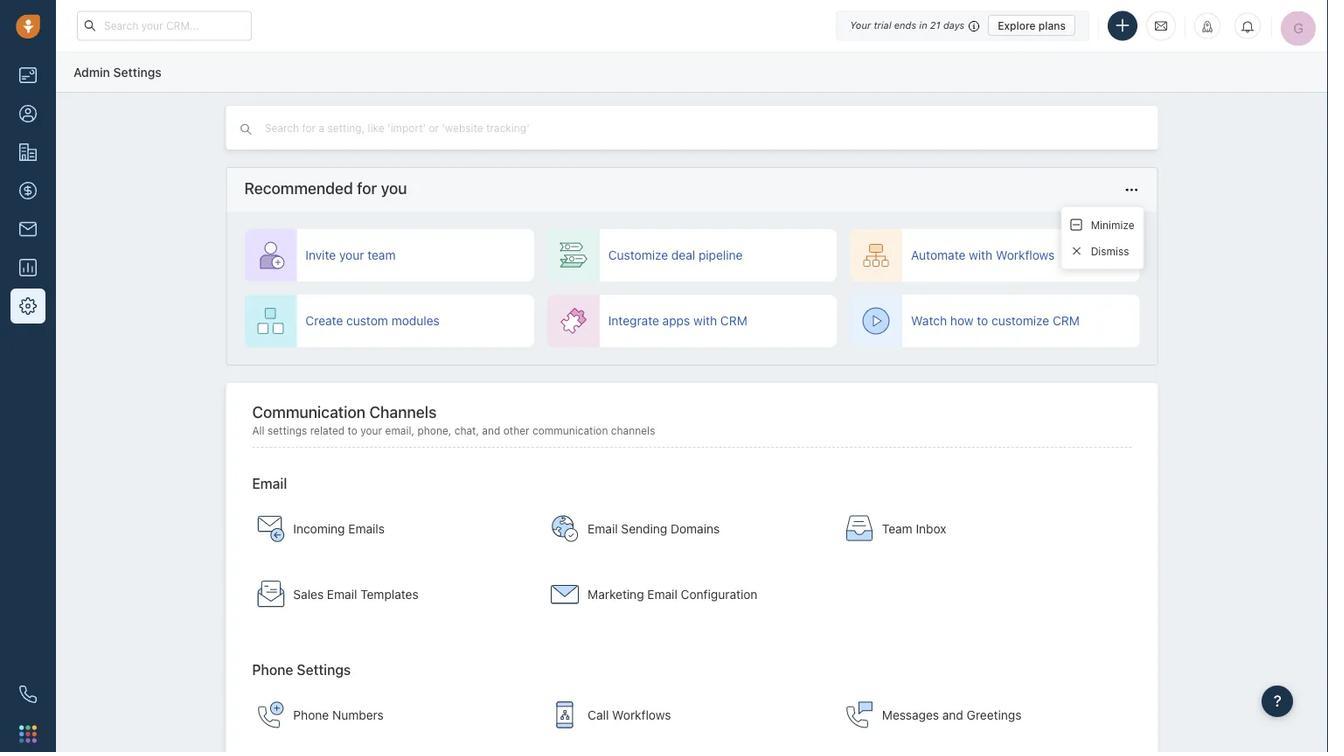 Task type: vqa. For each thing, say whether or not it's contained in the screenshot.
'YOUR TRIAL ENDS IN 21 DAYS'
yes



Task type: describe. For each thing, give the bounding box(es) containing it.
create
[[306, 314, 343, 328]]

invite your team
[[306, 248, 396, 262]]

sales email templates
[[293, 587, 419, 602]]

record automated messages and greetings for every business situation image
[[846, 701, 874, 729]]

minimize
[[1092, 219, 1135, 231]]

create and share email templates, track their metrics image
[[257, 581, 285, 609]]

watch
[[912, 314, 948, 328]]

channels
[[611, 425, 656, 437]]

freshworks switcher image
[[19, 726, 37, 743]]

auto-forward incoming emails to the crm, create contacts from them image
[[257, 515, 285, 543]]

customize deal pipeline link
[[547, 229, 837, 282]]

your inside communication channels all settings related to your email, phone, chat, and other communication channels
[[361, 425, 382, 437]]

integrate
[[609, 314, 660, 328]]

1 horizontal spatial to
[[977, 314, 989, 328]]

phone,
[[418, 425, 452, 437]]

templates
[[361, 587, 419, 602]]

messages and greetings
[[883, 708, 1022, 722]]

and inside communication channels all settings related to your email, phone, chat, and other communication channels
[[482, 425, 501, 437]]

create custom modules
[[306, 314, 440, 328]]

customize
[[992, 314, 1050, 328]]

incoming
[[293, 522, 345, 536]]

emails
[[349, 522, 385, 536]]

automate
[[912, 248, 966, 262]]

admin
[[73, 65, 110, 79]]

set up call queues and messages to connect callers with your team image
[[551, 701, 579, 729]]

verify your domains for better deliverability and less spam image
[[551, 515, 579, 543]]

numbers
[[332, 708, 384, 722]]

in
[[920, 20, 928, 31]]

automate with workflows
[[912, 248, 1055, 262]]

your trial ends in 21 days
[[851, 20, 965, 31]]

sales email templates link
[[248, 564, 535, 625]]

communication
[[252, 402, 366, 421]]

other
[[504, 425, 530, 437]]

deal
[[672, 248, 696, 262]]

configuration
[[681, 587, 758, 602]]

related
[[310, 425, 345, 437]]

communication
[[533, 425, 608, 437]]

2 crm from the left
[[1053, 314, 1080, 328]]

phone for phone numbers
[[293, 708, 329, 722]]

email sending domains link
[[543, 498, 830, 560]]

call
[[588, 708, 609, 722]]

phone numbers link
[[248, 685, 535, 746]]

21
[[931, 20, 941, 31]]

1 crm from the left
[[721, 314, 748, 328]]

channels
[[370, 402, 437, 421]]

email,
[[385, 425, 415, 437]]

phone element
[[10, 677, 45, 712]]

communication channels all settings related to your email, phone, chat, and other communication channels
[[252, 402, 656, 437]]

1 vertical spatial with
[[694, 314, 717, 328]]

email image
[[1156, 19, 1168, 33]]

chat,
[[455, 425, 479, 437]]

watch how to customize crm
[[912, 314, 1080, 328]]

marketing
[[588, 587, 644, 602]]

with inside automate with workflows link
[[970, 248, 993, 262]]

Search your CRM... text field
[[77, 11, 252, 41]]

modules
[[392, 314, 440, 328]]

team inbox link
[[837, 498, 1124, 560]]

customize
[[609, 248, 669, 262]]

explore plans link
[[989, 15, 1076, 36]]

messages
[[883, 708, 940, 722]]

customize deal pipeline
[[609, 248, 743, 262]]

call workflows
[[588, 708, 671, 722]]

phone numbers
[[293, 708, 384, 722]]

to inside communication channels all settings related to your email, phone, chat, and other communication channels
[[348, 425, 358, 437]]

custom
[[347, 314, 388, 328]]

email up auto-forward incoming emails to the crm, create contacts from them image
[[252, 475, 287, 492]]

ends
[[895, 20, 917, 31]]



Task type: locate. For each thing, give the bounding box(es) containing it.
customize the logo, sender details, and font colors in your marketing emails image
[[551, 581, 579, 609]]

invite
[[306, 248, 336, 262]]

email right sales
[[327, 587, 357, 602]]

dismiss
[[1092, 245, 1130, 257]]

all
[[252, 425, 265, 437]]

workflows up customize at the right top of page
[[996, 248, 1055, 262]]

0 horizontal spatial with
[[694, 314, 717, 328]]

email right marketing
[[648, 587, 678, 602]]

0 vertical spatial and
[[482, 425, 501, 437]]

with right the automate
[[970, 248, 993, 262]]

0 horizontal spatial settings
[[113, 65, 162, 79]]

email inside marketing email configuration link
[[648, 587, 678, 602]]

phone
[[252, 662, 293, 678], [293, 708, 329, 722]]

with
[[970, 248, 993, 262], [694, 314, 717, 328]]

workflows
[[996, 248, 1055, 262], [613, 708, 671, 722]]

to right related on the left bottom of the page
[[348, 425, 358, 437]]

0 vertical spatial phone
[[252, 662, 293, 678]]

sending
[[622, 522, 668, 536]]

1 horizontal spatial settings
[[297, 662, 351, 678]]

1 horizontal spatial workflows
[[996, 248, 1055, 262]]

1 vertical spatial and
[[943, 708, 964, 722]]

phone up buy and manage phone numbers from 90+ countries icon
[[252, 662, 293, 678]]

email inside email sending domains link
[[588, 522, 618, 536]]

explore
[[998, 19, 1036, 31]]

settings
[[268, 425, 307, 437]]

with right apps
[[694, 314, 717, 328]]

workflows inside automate with workflows link
[[996, 248, 1055, 262]]

inbox
[[916, 522, 947, 536]]

phone for phone settings
[[252, 662, 293, 678]]

0 horizontal spatial crm
[[721, 314, 748, 328]]

explore plans
[[998, 19, 1066, 31]]

team
[[368, 248, 396, 262]]

your
[[851, 20, 872, 31]]

email
[[252, 475, 287, 492], [588, 522, 618, 536], [327, 587, 357, 602], [648, 587, 678, 602]]

email sending domains
[[588, 522, 720, 536]]

1 vertical spatial your
[[361, 425, 382, 437]]

incoming emails
[[293, 522, 385, 536]]

0 horizontal spatial and
[[482, 425, 501, 437]]

settings for admin settings
[[113, 65, 162, 79]]

pipeline
[[699, 248, 743, 262]]

messages and greetings link
[[837, 685, 1124, 746]]

workflows inside call workflows link
[[613, 708, 671, 722]]

1 horizontal spatial with
[[970, 248, 993, 262]]

team inbox
[[883, 522, 947, 536]]

1 vertical spatial workflows
[[613, 708, 671, 722]]

1 horizontal spatial crm
[[1053, 314, 1080, 328]]

apps
[[663, 314, 690, 328]]

call workflows link
[[543, 685, 830, 746]]

phone settings
[[252, 662, 351, 678]]

settings
[[113, 65, 162, 79], [297, 662, 351, 678]]

respond faster to emails with a common inbox for your team image
[[846, 515, 874, 543]]

Search for a setting, like 'import' or 'website tracking' text field
[[263, 120, 625, 137]]

greetings
[[967, 708, 1022, 722]]

email right verify your domains for better deliverability and less spam "image" at the left bottom of the page
[[588, 522, 618, 536]]

your left email,
[[361, 425, 382, 437]]

days
[[944, 20, 965, 31]]

0 horizontal spatial to
[[348, 425, 358, 437]]

1 vertical spatial phone
[[293, 708, 329, 722]]

team
[[883, 522, 913, 536]]

automate with workflows link
[[851, 229, 1140, 282]]

and left "greetings"
[[943, 708, 964, 722]]

0 horizontal spatial workflows
[[613, 708, 671, 722]]

marketing email configuration link
[[543, 564, 830, 625]]

plans
[[1039, 19, 1066, 31]]

phone right buy and manage phone numbers from 90+ countries icon
[[293, 708, 329, 722]]

sales
[[293, 587, 324, 602]]

1 vertical spatial settings
[[297, 662, 351, 678]]

0 vertical spatial your
[[339, 248, 364, 262]]

0 vertical spatial workflows
[[996, 248, 1055, 262]]

incoming emails link
[[248, 498, 535, 560]]

1 vertical spatial to
[[348, 425, 358, 437]]

to
[[977, 314, 989, 328], [348, 425, 358, 437]]

buy and manage phone numbers from 90+ countries image
[[257, 701, 285, 729]]

trial
[[874, 20, 892, 31]]

0 vertical spatial with
[[970, 248, 993, 262]]

phone image
[[19, 686, 37, 703]]

0 vertical spatial settings
[[113, 65, 162, 79]]

and right chat,
[[482, 425, 501, 437]]

and
[[482, 425, 501, 437], [943, 708, 964, 722]]

settings for phone settings
[[297, 662, 351, 678]]

settings up phone numbers
[[297, 662, 351, 678]]

workflows right call
[[613, 708, 671, 722]]

marketing email configuration
[[588, 587, 758, 602]]

integrate apps with crm
[[609, 314, 748, 328]]

1 horizontal spatial and
[[943, 708, 964, 722]]

crm right customize at the right top of page
[[1053, 314, 1080, 328]]

create custom modules link
[[244, 295, 534, 347]]

crm
[[721, 314, 748, 328], [1053, 314, 1080, 328]]

crm right apps
[[721, 314, 748, 328]]

domains
[[671, 522, 720, 536]]

your
[[339, 248, 364, 262], [361, 425, 382, 437]]

0 vertical spatial to
[[977, 314, 989, 328]]

email inside sales email templates link
[[327, 587, 357, 602]]

and inside 'link'
[[943, 708, 964, 722]]

how
[[951, 314, 974, 328]]

your left team
[[339, 248, 364, 262]]

admin settings
[[73, 65, 162, 79]]

to right how
[[977, 314, 989, 328]]

settings right admin
[[113, 65, 162, 79]]



